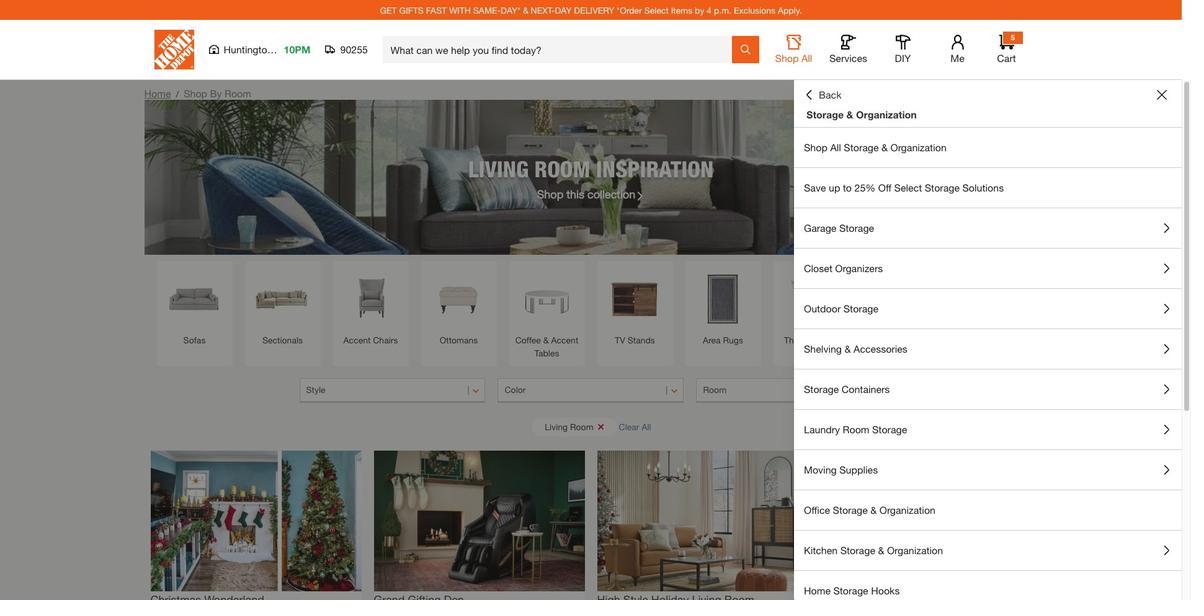 Task type: describe. For each thing, give the bounding box(es) containing it.
menu containing shop all storage & organization
[[794, 128, 1182, 601]]

organization inside "office storage & organization" link
[[880, 505, 936, 516]]

supplies
[[840, 464, 878, 476]]

items
[[671, 5, 693, 15]]

10pm
[[284, 43, 311, 55]]

throw pillows image
[[780, 267, 843, 331]]

kitchen
[[804, 545, 838, 557]]

1 stretchy image image from the left
[[150, 451, 361, 592]]

room for living room
[[570, 422, 594, 432]]

all for clear all
[[642, 422, 651, 432]]

storage containers
[[804, 384, 890, 395]]

organizers
[[836, 263, 883, 274]]

2 stretchy image image from the left
[[374, 451, 585, 592]]

coffee
[[516, 335, 541, 346]]

accent inside coffee & accent tables
[[551, 335, 579, 346]]

& up kitchen storage & organization
[[871, 505, 877, 516]]

shop all storage & organization link
[[794, 128, 1182, 168]]

storage inside "button"
[[844, 303, 879, 315]]

/
[[176, 89, 179, 99]]

area
[[703, 335, 721, 346]]

ottomans image
[[427, 267, 491, 331]]

back
[[819, 89, 842, 101]]

laundry room storage button
[[794, 410, 1182, 450]]

outdoor storage
[[804, 303, 879, 315]]

shop all storage & organization
[[804, 141, 947, 153]]

living for living room inspiration
[[468, 155, 529, 182]]

throw blankets link
[[868, 267, 931, 347]]

shelving
[[804, 343, 842, 355]]

services
[[830, 52, 868, 64]]

& right the day* in the left top of the page
[[523, 5, 529, 15]]

area rugs image
[[692, 267, 755, 331]]

collection
[[588, 187, 636, 201]]

sectionals link
[[251, 267, 314, 347]]

tables
[[535, 348, 559, 359]]

1 accent from the left
[[344, 335, 371, 346]]

garage storage
[[804, 222, 875, 234]]

& right shelving
[[845, 343, 851, 355]]

storage right garage
[[840, 222, 875, 234]]

delivery
[[574, 5, 615, 15]]

this
[[567, 187, 585, 201]]

storage inside 'link'
[[834, 585, 869, 597]]

all for shop all storage & organization
[[831, 141, 841, 153]]

90255 button
[[325, 43, 368, 56]]

save up to 25% off select storage solutions
[[804, 182, 1004, 194]]

outdoor
[[804, 303, 841, 315]]

garage
[[804, 222, 837, 234]]

area rugs link
[[692, 267, 755, 347]]

What can we help you find today? search field
[[391, 37, 731, 63]]

room button
[[697, 379, 883, 403]]

diy button
[[883, 35, 923, 65]]

containers
[[842, 384, 890, 395]]

throw pillows link
[[780, 267, 843, 347]]

tv stands link
[[604, 267, 667, 347]]

office storage & organization link
[[794, 491, 1182, 531]]

4
[[707, 5, 712, 15]]

sofas
[[183, 335, 206, 346]]

services button
[[829, 35, 869, 65]]

gifts
[[399, 5, 424, 15]]

shop for shop this collection
[[537, 187, 564, 201]]

fast
[[426, 5, 447, 15]]

home link
[[144, 88, 171, 99]]

organization inside shop all storage & organization link
[[891, 141, 947, 153]]

accent chairs link
[[339, 267, 402, 347]]

closet organizers button
[[794, 249, 1182, 289]]

living room inspiration
[[468, 155, 714, 182]]

ottomans
[[440, 335, 478, 346]]

& up hooks
[[878, 545, 885, 557]]

pillows
[[811, 335, 838, 346]]

next-
[[531, 5, 555, 15]]

clear
[[619, 422, 640, 432]]

accessories
[[854, 343, 908, 355]]

shop this collection link
[[537, 186, 645, 203]]

ottomans link
[[427, 267, 491, 347]]

by
[[210, 88, 222, 99]]

clear all
[[619, 422, 651, 432]]

day
[[555, 5, 572, 15]]

closet
[[804, 263, 833, 274]]

room inside "button"
[[703, 385, 727, 395]]

rugs
[[723, 335, 743, 346]]

living room button
[[533, 418, 617, 437]]

shop right /
[[184, 88, 207, 99]]

*order
[[617, 5, 642, 15]]

to
[[843, 182, 852, 194]]

3 stretchy image image from the left
[[597, 451, 808, 592]]

home storage hooks link
[[794, 572, 1182, 601]]

shop all
[[775, 52, 813, 64]]

sectionals image
[[251, 267, 314, 331]]

the home depot logo image
[[154, 30, 194, 70]]

shop this collection
[[537, 187, 636, 201]]

all for shop all
[[802, 52, 813, 64]]

4 stretchy image image from the left
[[821, 451, 1032, 592]]

solutions
[[963, 182, 1004, 194]]

shelving & accessories button
[[794, 330, 1182, 369]]

by
[[695, 5, 705, 15]]



Task type: vqa. For each thing, say whether or not it's contained in the screenshot.
Organization
yes



Task type: locate. For each thing, give the bounding box(es) containing it.
p.m.
[[714, 5, 732, 15]]

90255
[[340, 43, 368, 55]]

all
[[802, 52, 813, 64], [831, 141, 841, 153], [642, 422, 651, 432]]

throw for throw pillows
[[784, 335, 809, 346]]

inspiration
[[596, 155, 714, 182]]

accent chairs image
[[339, 267, 402, 331]]

storage down back button
[[807, 109, 844, 120]]

1 vertical spatial all
[[831, 141, 841, 153]]

& down storage & organization
[[882, 141, 888, 153]]

2 accent from the left
[[551, 335, 579, 346]]

sofas link
[[163, 267, 226, 347]]

select inside save up to 25% off select storage solutions link
[[895, 182, 922, 194]]

0 horizontal spatial living
[[468, 155, 529, 182]]

day*
[[501, 5, 521, 15]]

clear all button
[[619, 416, 651, 439]]

home for home storage hooks
[[804, 585, 831, 597]]

closet organizers
[[804, 263, 883, 274]]

storage down storage & organization
[[844, 141, 879, 153]]

organization up hooks
[[887, 545, 943, 557]]

room for living room inspiration
[[535, 155, 590, 182]]

room up this
[[535, 155, 590, 182]]

office storage & organization
[[804, 505, 936, 516]]

organization up shop all storage & organization
[[856, 109, 917, 120]]

1 horizontal spatial living
[[545, 422, 568, 432]]

diy
[[895, 52, 911, 64]]

sectionals
[[262, 335, 303, 346]]

accent left chairs
[[344, 335, 371, 346]]

shop up save
[[804, 141, 828, 153]]

storage right office
[[833, 505, 868, 516]]

apply.
[[778, 5, 802, 15]]

home down kitchen
[[804, 585, 831, 597]]

save up to 25% off select storage solutions link
[[794, 168, 1182, 208]]

home storage hooks
[[804, 585, 900, 597]]

shop down 'apply.'
[[775, 52, 799, 64]]

throw blankets image
[[868, 267, 931, 331]]

0 horizontal spatial throw
[[784, 335, 809, 346]]

living for living room
[[545, 422, 568, 432]]

storage up 'laundry'
[[804, 384, 839, 395]]

& up shop all storage & organization
[[847, 109, 854, 120]]

2 horizontal spatial all
[[831, 141, 841, 153]]

moving
[[804, 464, 837, 476]]

get gifts fast with same-day* & next-day delivery *order select items by 4 p.m. exclusions apply.
[[380, 5, 802, 15]]

0 vertical spatial home
[[144, 88, 171, 99]]

storage & organization
[[807, 109, 917, 120]]

save
[[804, 182, 826, 194]]

shop
[[775, 52, 799, 64], [184, 88, 207, 99], [804, 141, 828, 153], [537, 187, 564, 201]]

back button
[[804, 89, 842, 101]]

storage left hooks
[[834, 585, 869, 597]]

exclusions
[[734, 5, 776, 15]]

coffee & accent tables
[[516, 335, 579, 359]]

organization up save up to 25% off select storage solutions
[[891, 141, 947, 153]]

me button
[[938, 35, 978, 65]]

coffee & accent tables image
[[515, 267, 579, 331]]

stretchy image image
[[150, 451, 361, 592], [374, 451, 585, 592], [597, 451, 808, 592], [821, 451, 1032, 592]]

cart 5
[[997, 33, 1016, 64]]

room right 'laundry'
[[843, 424, 870, 436]]

organization
[[856, 109, 917, 120], [891, 141, 947, 153], [880, 505, 936, 516], [887, 545, 943, 557]]

1 horizontal spatial home
[[804, 585, 831, 597]]

accent
[[344, 335, 371, 346], [551, 335, 579, 346]]

huntington park
[[224, 43, 296, 55]]

all up back button
[[802, 52, 813, 64]]

shop inside button
[[775, 52, 799, 64]]

select left items
[[645, 5, 669, 15]]

& up tables
[[543, 335, 549, 346]]

hooks
[[871, 585, 900, 597]]

1 vertical spatial home
[[804, 585, 831, 597]]

me
[[951, 52, 965, 64]]

outdoor storage button
[[794, 289, 1182, 329]]

shop inside "link"
[[537, 187, 564, 201]]

home for home / shop by room
[[144, 88, 171, 99]]

home inside 'link'
[[804, 585, 831, 597]]

tv stands image
[[604, 267, 667, 331]]

laundry
[[804, 424, 840, 436]]

0 horizontal spatial home
[[144, 88, 171, 99]]

storage
[[807, 109, 844, 120], [844, 141, 879, 153], [925, 182, 960, 194], [840, 222, 875, 234], [844, 303, 879, 315], [804, 384, 839, 395], [873, 424, 907, 436], [833, 505, 868, 516], [841, 545, 876, 557], [834, 585, 869, 597]]

select right 'off'
[[895, 182, 922, 194]]

organization inside kitchen storage & organization button
[[887, 545, 943, 557]]

& inside coffee & accent tables
[[543, 335, 549, 346]]

0 horizontal spatial all
[[642, 422, 651, 432]]

all right clear
[[642, 422, 651, 432]]

living inside button
[[545, 422, 568, 432]]

1 vertical spatial select
[[895, 182, 922, 194]]

same-
[[473, 5, 501, 15]]

drawer close image
[[1157, 90, 1167, 100]]

kitchen storage & organization
[[804, 545, 943, 557]]

1 throw from the left
[[784, 335, 809, 346]]

organization up kitchen storage & organization
[[880, 505, 936, 516]]

storage right kitchen
[[841, 545, 876, 557]]

throw left blankets
[[869, 335, 894, 346]]

0 vertical spatial select
[[645, 5, 669, 15]]

0 vertical spatial living
[[468, 155, 529, 182]]

curtains & drapes image
[[956, 267, 1019, 331]]

all inside button
[[802, 52, 813, 64]]

tv
[[615, 335, 625, 346]]

room for laundry room storage
[[843, 424, 870, 436]]

1 vertical spatial living
[[545, 422, 568, 432]]

garage storage button
[[794, 209, 1182, 248]]

shop for shop all storage & organization
[[804, 141, 828, 153]]

1 horizontal spatial select
[[895, 182, 922, 194]]

storage down containers
[[873, 424, 907, 436]]

shelving & accessories
[[804, 343, 908, 355]]

2 vertical spatial all
[[642, 422, 651, 432]]

throw left pillows
[[784, 335, 809, 346]]

room
[[225, 88, 251, 99], [535, 155, 590, 182], [703, 385, 727, 395], [570, 422, 594, 432], [843, 424, 870, 436]]

style
[[306, 385, 326, 395]]

stands
[[628, 335, 655, 346]]

home
[[144, 88, 171, 99], [804, 585, 831, 597]]

2 throw from the left
[[869, 335, 894, 346]]

throw for throw blankets
[[869, 335, 894, 346]]

storage containers button
[[794, 370, 1182, 410]]

accent up tables
[[551, 335, 579, 346]]

1 horizontal spatial accent
[[551, 335, 579, 346]]

1 horizontal spatial all
[[802, 52, 813, 64]]

huntington
[[224, 43, 273, 55]]

0 horizontal spatial accent
[[344, 335, 371, 346]]

laundry room storage
[[804, 424, 907, 436]]

storage right outdoor
[[844, 303, 879, 315]]

room inside button
[[570, 422, 594, 432]]

feedback link image
[[1175, 210, 1192, 277]]

moving supplies button
[[794, 451, 1182, 490]]

shop for shop all
[[775, 52, 799, 64]]

0 horizontal spatial select
[[645, 5, 669, 15]]

1 horizontal spatial throw
[[869, 335, 894, 346]]

off
[[879, 182, 892, 194]]

storage left solutions
[[925, 182, 960, 194]]

room inside button
[[843, 424, 870, 436]]

all up up
[[831, 141, 841, 153]]

room right the by
[[225, 88, 251, 99]]

area rugs
[[703, 335, 743, 346]]

accent chairs
[[344, 335, 398, 346]]

with
[[449, 5, 471, 15]]

home left /
[[144, 88, 171, 99]]

blankets
[[896, 335, 930, 346]]

office
[[804, 505, 830, 516]]

style button
[[299, 379, 486, 403]]

menu
[[794, 128, 1182, 601]]

shop left this
[[537, 187, 564, 201]]

throw pillows
[[784, 335, 838, 346]]

home / shop by room
[[144, 88, 251, 99]]

shop all button
[[774, 35, 814, 65]]

tv stands
[[615, 335, 655, 346]]

living
[[468, 155, 529, 182], [545, 422, 568, 432]]

all inside menu
[[831, 141, 841, 153]]

0 vertical spatial all
[[802, 52, 813, 64]]

room down area
[[703, 385, 727, 395]]

get
[[380, 5, 397, 15]]

living room
[[545, 422, 594, 432]]

throw blankets
[[869, 335, 930, 346]]

sofas image
[[163, 267, 226, 331]]

25%
[[855, 182, 876, 194]]

room down color button
[[570, 422, 594, 432]]

all inside button
[[642, 422, 651, 432]]



